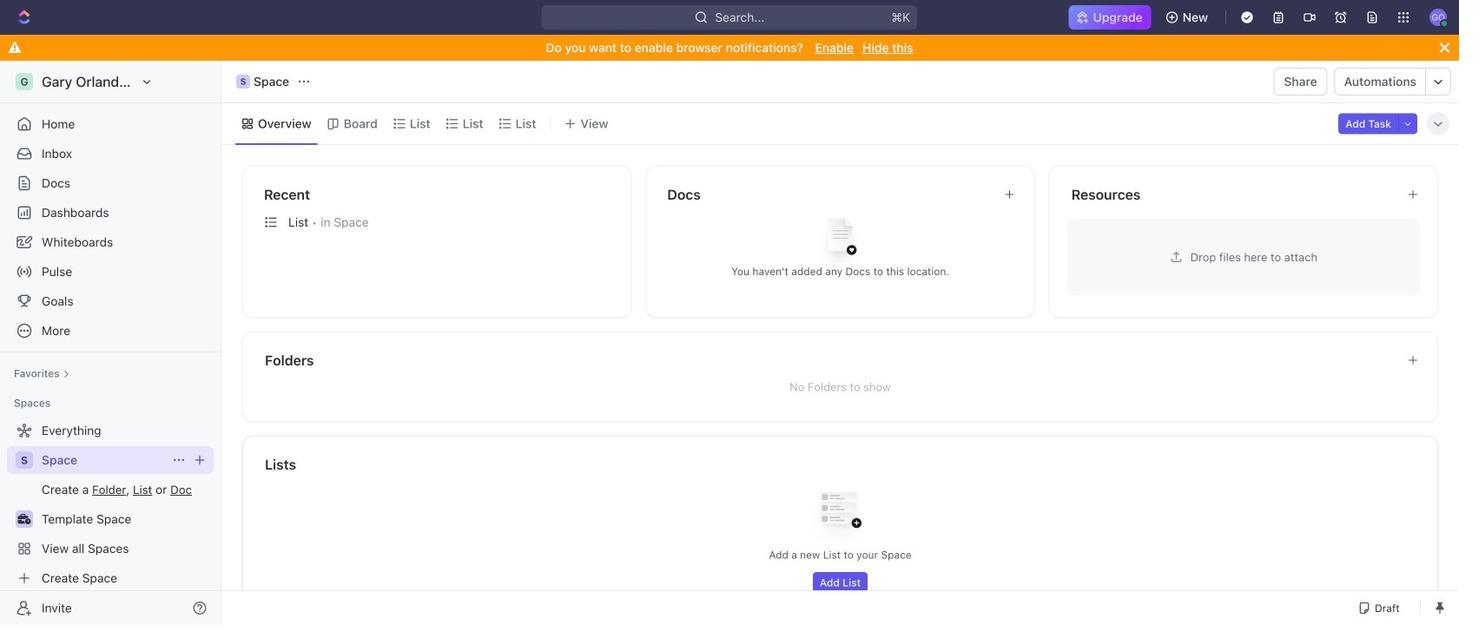 Task type: locate. For each thing, give the bounding box(es) containing it.
space, , element inside sidebar navigation
[[16, 452, 33, 469]]

1 horizontal spatial space, , element
[[236, 75, 250, 89]]

0 horizontal spatial space, , element
[[16, 452, 33, 469]]

business time image
[[18, 514, 31, 525]]

no lists icon. image
[[806, 479, 875, 548]]

gary orlando's workspace, , element
[[16, 73, 33, 90]]

tree inside sidebar navigation
[[7, 417, 214, 593]]

sidebar navigation
[[0, 61, 225, 626]]

1 vertical spatial space, , element
[[16, 452, 33, 469]]

space, , element
[[236, 75, 250, 89], [16, 452, 33, 469]]

tree
[[7, 417, 214, 593]]



Task type: describe. For each thing, give the bounding box(es) containing it.
0 vertical spatial space, , element
[[236, 75, 250, 89]]

no most used docs image
[[806, 205, 875, 275]]



Task type: vqa. For each thing, say whether or not it's contained in the screenshot.
Tree at left inside Sidebar navigation
no



